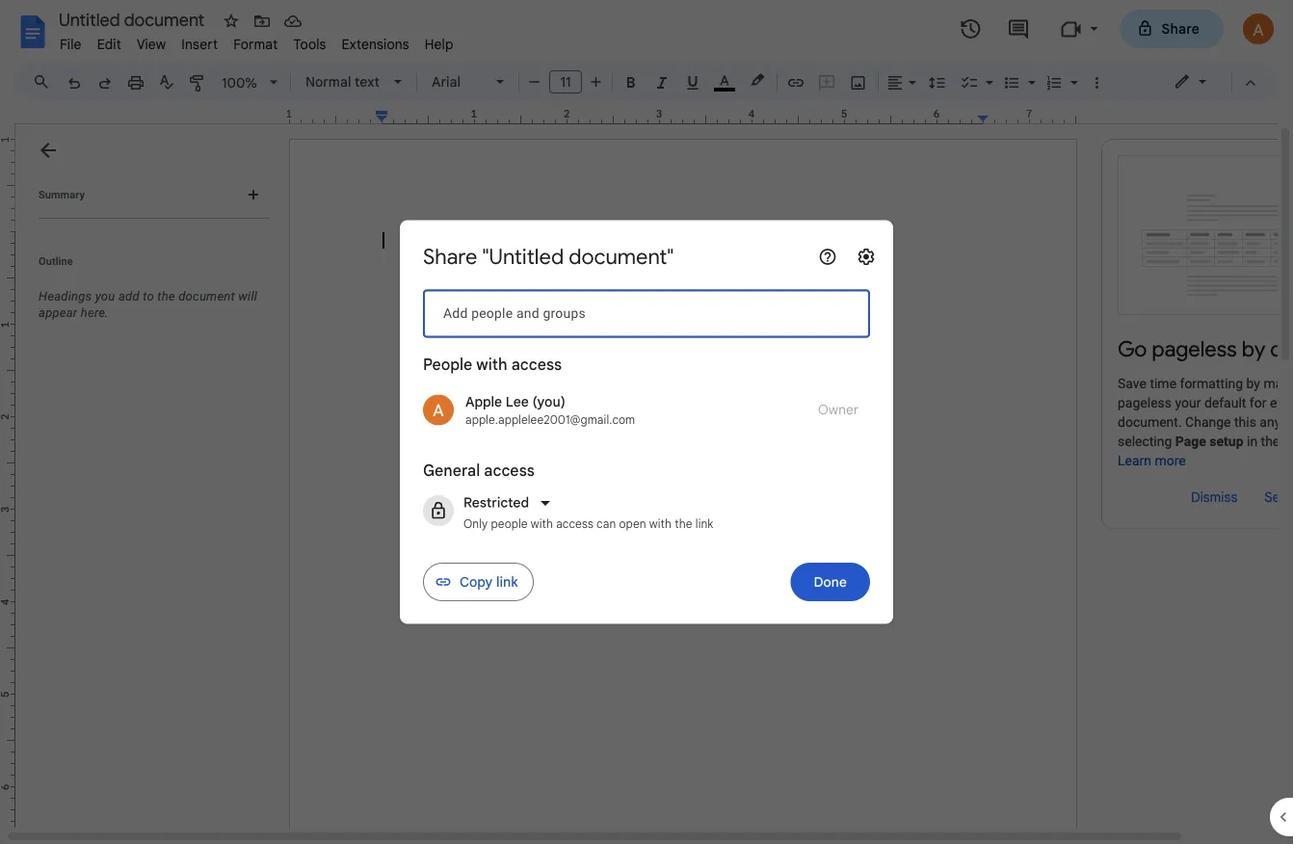 Task type: vqa. For each thing, say whether or not it's contained in the screenshot.
THE
yes



Task type: locate. For each thing, give the bounding box(es) containing it.
go
[[1118, 336, 1147, 363]]

by left de
[[1242, 336, 1266, 363]]

go pageless by de application
[[0, 0, 1293, 844]]

share. private to only me. image
[[1137, 20, 1154, 37]]

dismiss button
[[1183, 482, 1245, 513]]

save
[[1118, 376, 1147, 392]]

by left makin
[[1247, 376, 1260, 392]]

main toolbar
[[57, 0, 1112, 503]]

Rename text field
[[52, 8, 216, 31]]

time
[[1150, 376, 1177, 392]]

by
[[1242, 336, 1266, 363], [1247, 376, 1260, 392]]

page setup in the learn more
[[1118, 434, 1283, 469]]

set a
[[1265, 489, 1293, 506]]

1 vertical spatial by
[[1247, 376, 1260, 392]]

Menus field
[[24, 68, 66, 95]]

dismiss
[[1191, 489, 1238, 506]]

menu bar
[[52, 25, 461, 57]]

right margin image
[[978, 109, 1075, 123]]

learn more link
[[1118, 453, 1186, 469]]

makin
[[1264, 376, 1293, 392]]

more
[[1155, 453, 1186, 469]]

save time formatting by makin
[[1118, 376, 1293, 450]]

left margin image
[[290, 109, 387, 123]]

formatting
[[1180, 376, 1243, 392]]

go pageless by de
[[1118, 336, 1293, 363]]

learn
[[1118, 453, 1152, 469]]



Task type: describe. For each thing, give the bounding box(es) containing it.
0 vertical spatial by
[[1242, 336, 1266, 363]]

Star checkbox
[[218, 8, 245, 35]]

set a button
[[1257, 482, 1293, 513]]

setup
[[1210, 434, 1244, 450]]

top margin image
[[0, 140, 14, 237]]

pageless
[[1152, 336, 1237, 363]]

menu bar banner
[[0, 0, 1293, 844]]

by inside "save time formatting by makin"
[[1247, 376, 1260, 392]]

in
[[1247, 434, 1258, 450]]

a
[[1288, 489, 1293, 506]]

document with wide table extending beyond text width image
[[1118, 155, 1293, 315]]

go pageless by de list
[[1101, 139, 1293, 530]]

de
[[1270, 336, 1293, 363]]

the
[[1261, 434, 1280, 450]]

page
[[1175, 434, 1206, 450]]

menu bar inside "menu bar" banner
[[52, 25, 461, 57]]

set
[[1265, 489, 1285, 506]]



